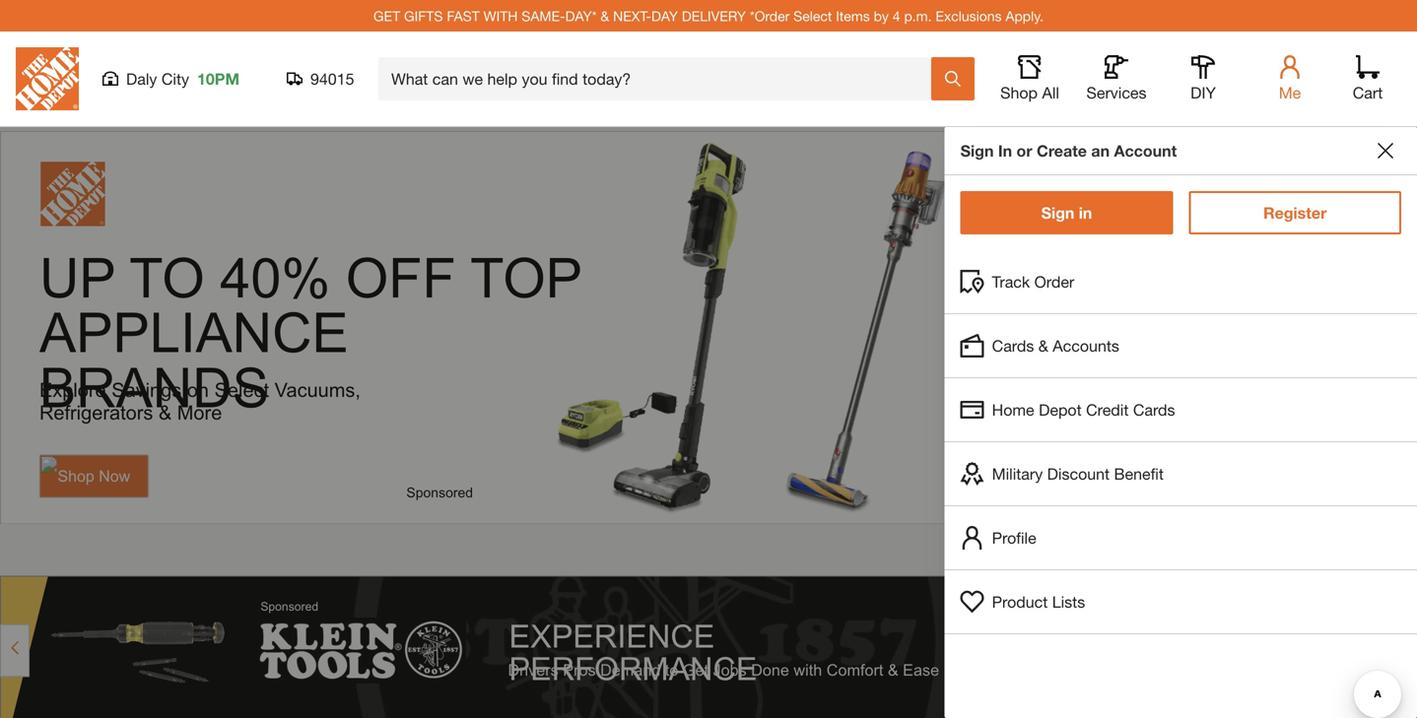 Task type: vqa. For each thing, say whether or not it's contained in the screenshot.
LISTS at the bottom right of the page
yes



Task type: locate. For each thing, give the bounding box(es) containing it.
day*
[[565, 8, 597, 24]]

get
[[373, 8, 400, 24]]

delivery
[[682, 8, 746, 24]]

sign in or create an account
[[961, 141, 1177, 160]]

0 vertical spatial sign
[[961, 141, 994, 160]]

cart link
[[1346, 55, 1390, 103]]

sign inside sign in 'link'
[[1041, 204, 1075, 222]]

daly
[[126, 69, 157, 88]]

in
[[1079, 204, 1092, 222]]

0 horizontal spatial sign
[[961, 141, 994, 160]]

menu
[[945, 250, 1417, 635]]

accounts
[[1053, 337, 1120, 355]]

the home depot logo image
[[16, 47, 79, 110]]

1 horizontal spatial &
[[1039, 337, 1049, 355]]

benefit
[[1114, 465, 1164, 483]]

diy button
[[1172, 55, 1235, 103]]

city
[[161, 69, 189, 88]]

track order link
[[945, 250, 1417, 313]]

me button
[[1259, 55, 1322, 103]]

profile
[[992, 529, 1037, 548]]

4
[[893, 8, 900, 24]]

with
[[484, 8, 518, 24]]

cards & accounts
[[992, 337, 1120, 355]]

&
[[601, 8, 609, 24], [1039, 337, 1049, 355]]

94015 button
[[287, 69, 355, 89]]

discount
[[1047, 465, 1110, 483]]

gifts
[[404, 8, 443, 24]]

0 horizontal spatial cards
[[992, 337, 1034, 355]]

1 horizontal spatial sign
[[1041, 204, 1075, 222]]

account
[[1114, 141, 1177, 160]]

get gifts fast with same-day* & next-day delivery *order select items by 4 p.m. exclusions apply.
[[373, 8, 1044, 24]]

& left accounts
[[1039, 337, 1049, 355]]

cards
[[992, 337, 1034, 355], [1133, 401, 1175, 419]]

cards right credit
[[1133, 401, 1175, 419]]

1 horizontal spatial cards
[[1133, 401, 1175, 419]]

sign for sign in or create an account
[[961, 141, 994, 160]]

p.m.
[[904, 8, 932, 24]]

fast
[[447, 8, 480, 24]]

1 vertical spatial cards
[[1133, 401, 1175, 419]]

feedback link image
[[1391, 333, 1417, 440]]

1 vertical spatial sign
[[1041, 204, 1075, 222]]

services
[[1087, 83, 1147, 102]]

daly city 10pm
[[126, 69, 239, 88]]

by
[[874, 8, 889, 24]]

register link
[[1189, 191, 1402, 235]]

lists
[[1052, 593, 1085, 612]]

sign for sign in
[[1041, 204, 1075, 222]]

sign in
[[1041, 204, 1092, 222]]

profile link
[[945, 507, 1417, 570]]

shop
[[1000, 83, 1038, 102]]

cards inside cards & accounts link
[[992, 337, 1034, 355]]

cards & accounts link
[[945, 314, 1417, 377]]

0 vertical spatial &
[[601, 8, 609, 24]]

sign
[[961, 141, 994, 160], [1041, 204, 1075, 222]]

& right day*
[[601, 8, 609, 24]]

cards up home
[[992, 337, 1034, 355]]

0 vertical spatial cards
[[992, 337, 1034, 355]]

all
[[1042, 83, 1059, 102]]

0 horizontal spatial &
[[601, 8, 609, 24]]



Task type: describe. For each thing, give the bounding box(es) containing it.
shop all
[[1000, 83, 1059, 102]]

cart
[[1353, 83, 1383, 102]]

track order
[[992, 273, 1075, 291]]

register
[[1264, 204, 1327, 222]]

94015
[[310, 69, 354, 88]]

product
[[992, 593, 1048, 612]]

same-
[[522, 8, 565, 24]]

*order
[[750, 8, 790, 24]]

credit
[[1086, 401, 1129, 419]]

10pm
[[197, 69, 239, 88]]

services button
[[1085, 55, 1148, 103]]

shop all button
[[998, 55, 1062, 103]]

diy
[[1191, 83, 1216, 102]]

product lists link
[[945, 571, 1417, 634]]

product lists
[[992, 593, 1085, 612]]

depot
[[1039, 401, 1082, 419]]

What can we help you find today? search field
[[391, 58, 930, 100]]

military discount benefit link
[[945, 443, 1417, 506]]

items
[[836, 8, 870, 24]]

order
[[1035, 273, 1075, 291]]

home
[[992, 401, 1035, 419]]

create
[[1037, 141, 1087, 160]]

military
[[992, 465, 1043, 483]]

day
[[651, 8, 678, 24]]

home depot credit cards link
[[945, 378, 1417, 442]]

select
[[794, 8, 832, 24]]

apply.
[[1006, 8, 1044, 24]]

next-
[[613, 8, 652, 24]]

home depot credit cards
[[992, 401, 1175, 419]]

an
[[1091, 141, 1110, 160]]

in
[[998, 141, 1012, 160]]

or
[[1017, 141, 1032, 160]]

drawer close image
[[1378, 143, 1394, 159]]

menu containing track order
[[945, 250, 1417, 635]]

1 vertical spatial &
[[1039, 337, 1049, 355]]

me
[[1279, 83, 1301, 102]]

sign in link
[[961, 191, 1173, 235]]

cards inside home depot credit cards link
[[1133, 401, 1175, 419]]

exclusions
[[936, 8, 1002, 24]]

track
[[992, 273, 1030, 291]]

military discount benefit
[[992, 465, 1164, 483]]



